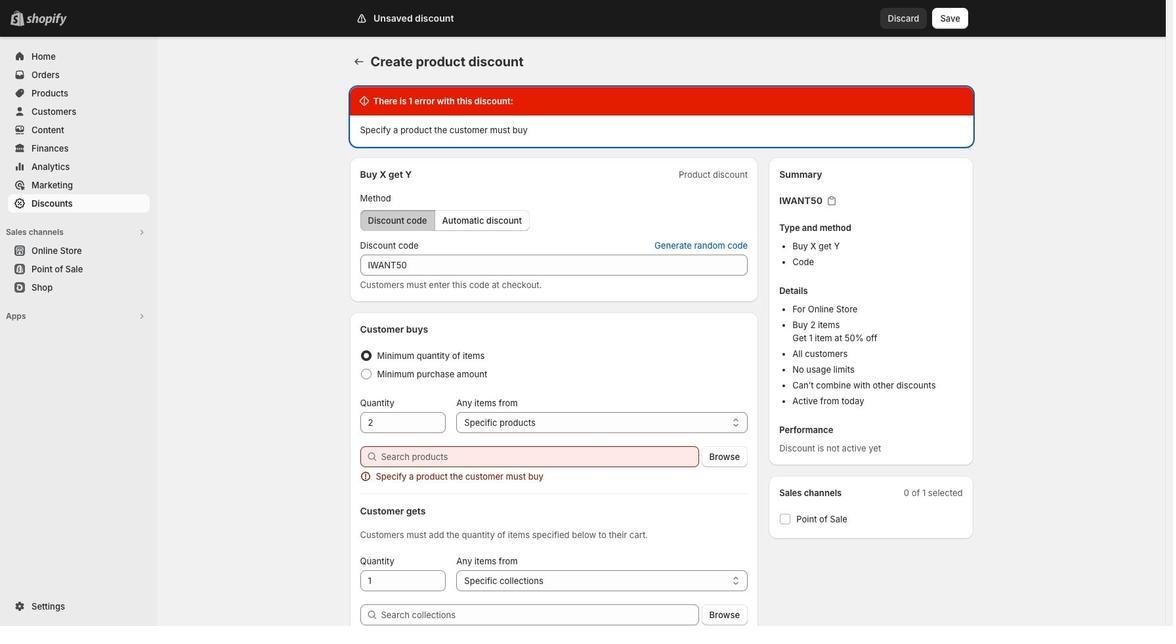 Task type: locate. For each thing, give the bounding box(es) containing it.
None text field
[[360, 255, 748, 276], [360, 412, 446, 433], [360, 571, 446, 592], [360, 255, 748, 276], [360, 412, 446, 433], [360, 571, 446, 592]]

Search collections text field
[[381, 605, 699, 626]]

Search products text field
[[381, 447, 699, 468]]



Task type: vqa. For each thing, say whether or not it's contained in the screenshot.
Shopify image
yes



Task type: describe. For each thing, give the bounding box(es) containing it.
shopify image
[[26, 13, 67, 26]]



